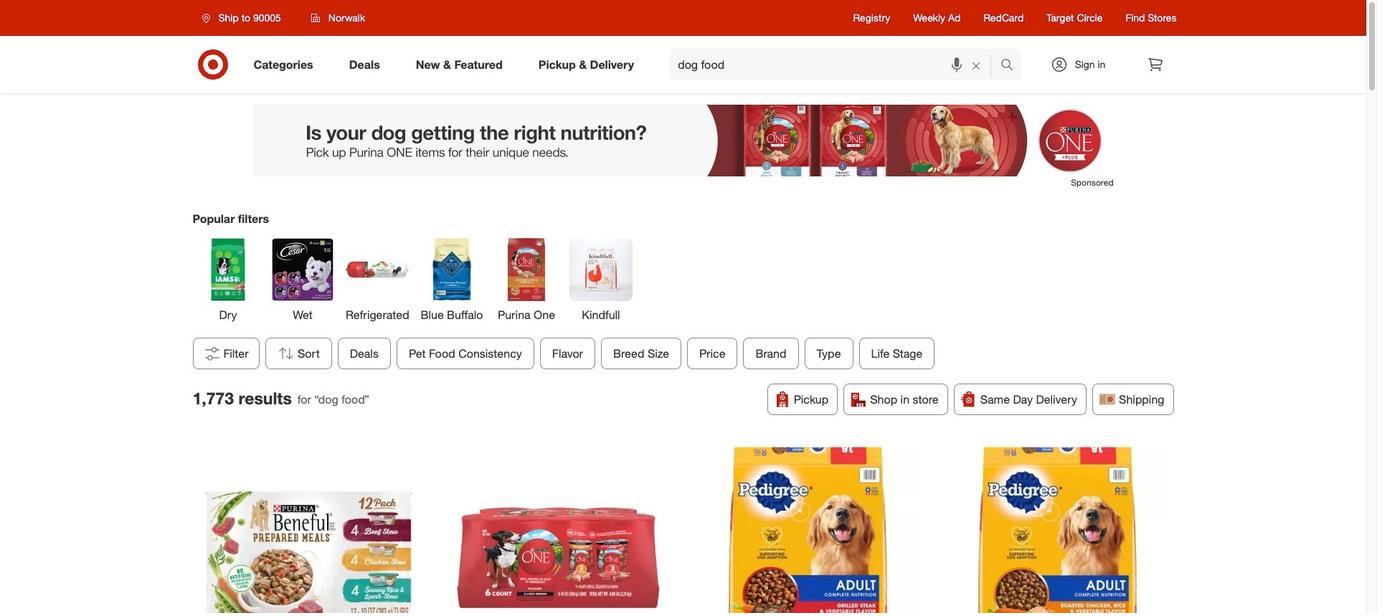 Task type: describe. For each thing, give the bounding box(es) containing it.
What can we help you find? suggestions appear below search field
[[670, 49, 1004, 80]]

advertisement element
[[253, 105, 1114, 176]]



Task type: vqa. For each thing, say whether or not it's contained in the screenshot.
Pedigree Roasted Chicken, Rice & Vegetable Flavor Adult Complete Nutrition Dry Dog Food image
yes



Task type: locate. For each thing, give the bounding box(es) containing it.
purina one smartblend classic ground chicken, beef & rice entrée wet dog food - 13oz/6ct variety pack image
[[448, 447, 669, 613], [448, 447, 669, 613]]

pedigree roasted chicken, rice & vegetable flavor adult complete nutrition dry dog food image
[[947, 447, 1169, 613], [947, 447, 1169, 613]]

pedigree grilled steak & vegetable flavor adult complete nutrition dry dog food image
[[697, 447, 919, 613], [697, 447, 919, 613]]

beneful prepared meals lamb, chicken and beef stew wet dog food variety pack image
[[198, 447, 420, 613], [198, 447, 420, 613]]



